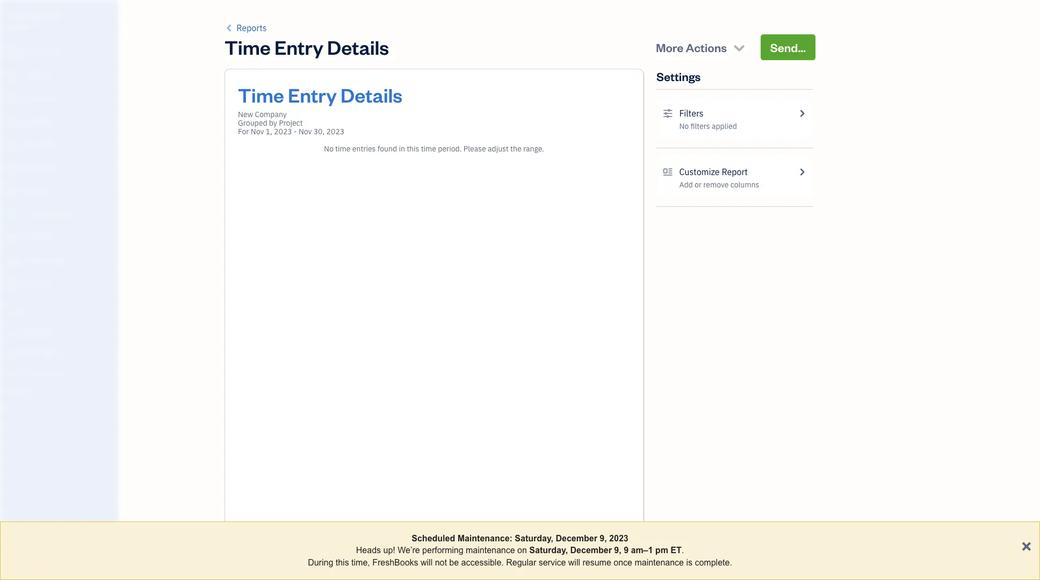 Task type: locate. For each thing, give the bounding box(es) containing it.
time
[[335, 144, 351, 154], [421, 144, 436, 154]]

time
[[225, 34, 271, 60], [238, 82, 284, 107]]

0 horizontal spatial this
[[336, 558, 349, 567]]

no for no filters applied
[[680, 121, 689, 131]]

1 vertical spatial new
[[238, 110, 253, 119]]

no time entries found in this time period. please adjust the range.
[[324, 144, 544, 154]]

time left entries
[[335, 144, 351, 154]]

new up owner
[[9, 10, 24, 20]]

0 vertical spatial maintenance
[[466, 546, 515, 555]]

0 horizontal spatial settings
[[8, 389, 33, 397]]

send… button
[[761, 34, 816, 60]]

saturday, up the on
[[515, 534, 554, 543]]

services
[[39, 349, 65, 357]]

team members link
[[3, 324, 115, 343]]

1 horizontal spatial company
[[255, 110, 287, 119]]

1 vertical spatial settings
[[8, 389, 33, 397]]

owner
[[9, 21, 30, 30]]

nov
[[251, 127, 264, 137], [299, 127, 312, 137]]

nov right -
[[299, 127, 312, 137]]

client image
[[7, 71, 20, 82]]

entry for time entry details
[[275, 34, 323, 60]]

this
[[407, 144, 419, 154], [336, 558, 349, 567]]

details inside time entry details new company grouped by project for nov 1, 2023 - nov 30, 2023
[[341, 82, 403, 107]]

new inside "new company owner"
[[9, 10, 24, 20]]

chevronright image
[[797, 107, 807, 120]]

1 horizontal spatial maintenance
[[635, 558, 684, 567]]

no
[[680, 121, 689, 131], [324, 144, 334, 154]]

0 vertical spatial new
[[9, 10, 24, 20]]

1 vertical spatial december
[[571, 546, 612, 555]]

december
[[556, 534, 598, 543], [571, 546, 612, 555]]

1 horizontal spatial 2023
[[327, 127, 345, 137]]

customize
[[680, 167, 720, 177]]

please
[[464, 144, 486, 154]]

saturday,
[[515, 534, 554, 543], [530, 546, 568, 555]]

by
[[269, 118, 277, 128]]

details
[[327, 34, 389, 60], [341, 82, 403, 107]]

report image
[[7, 279, 20, 290]]

details for time entry details
[[327, 34, 389, 60]]

1 vertical spatial entry
[[288, 82, 337, 107]]

new company owner
[[9, 10, 61, 30]]

1 vertical spatial this
[[336, 558, 349, 567]]

et
[[671, 546, 682, 555]]

this inside "scheduled maintenance: saturday, december 9, 2023 heads up! we're performing maintenance on saturday, december 9, 9 am–1 pm et . during this time, freshbooks will not be accessible. regular service will resume once maintenance is complete."
[[336, 558, 349, 567]]

payment image
[[7, 140, 20, 151]]

1 vertical spatial maintenance
[[635, 558, 684, 567]]

2023 left -
[[274, 127, 292, 137]]

2 nov from the left
[[299, 127, 312, 137]]

time down reports
[[225, 34, 271, 60]]

1 vertical spatial details
[[341, 82, 403, 107]]

up!
[[383, 546, 395, 555]]

0 horizontal spatial nov
[[251, 127, 264, 137]]

adjust
[[488, 144, 509, 154]]

newsection image
[[663, 166, 673, 178]]

time entry details new company grouped by project for nov 1, 2023 - nov 30, 2023
[[238, 82, 403, 137]]

0 horizontal spatial will
[[421, 558, 433, 567]]

connections
[[25, 369, 63, 377]]

1 will from the left
[[421, 558, 433, 567]]

0 horizontal spatial no
[[324, 144, 334, 154]]

for
[[238, 127, 249, 137]]

1 horizontal spatial no
[[680, 121, 689, 131]]

0 horizontal spatial company
[[26, 10, 61, 20]]

time up grouped
[[238, 82, 284, 107]]

scheduled maintenance: saturday, december 9, 2023 heads up! we're performing maintenance on saturday, december 9, 9 am–1 pm et . during this time, freshbooks will not be accessible. regular service will resume once maintenance is complete.
[[308, 534, 732, 567]]

entry inside time entry details new company grouped by project for nov 1, 2023 - nov 30, 2023
[[288, 82, 337, 107]]

details for time entry details new company grouped by project for nov 1, 2023 - nov 30, 2023
[[341, 82, 403, 107]]

.
[[682, 546, 684, 555]]

9, left 9
[[615, 546, 622, 555]]

or
[[695, 180, 702, 190]]

new
[[9, 10, 24, 20], [238, 110, 253, 119]]

-
[[294, 127, 297, 137]]

invoice image
[[7, 117, 20, 128]]

maintenance
[[466, 546, 515, 555], [635, 558, 684, 567]]

am–1
[[631, 546, 653, 555]]

columns
[[731, 180, 760, 190]]

1 horizontal spatial time
[[421, 144, 436, 154]]

× button
[[1022, 535, 1032, 555]]

will
[[421, 558, 433, 567], [569, 558, 580, 567]]

0 vertical spatial details
[[327, 34, 389, 60]]

1 vertical spatial no
[[324, 144, 334, 154]]

new inside time entry details new company grouped by project for nov 1, 2023 - nov 30, 2023
[[238, 110, 253, 119]]

company up 1,
[[255, 110, 287, 119]]

entries
[[352, 144, 376, 154]]

company
[[26, 10, 61, 20], [255, 110, 287, 119]]

will right service
[[569, 558, 580, 567]]

is
[[687, 558, 693, 567]]

not
[[435, 558, 447, 567]]

entry
[[275, 34, 323, 60], [288, 82, 337, 107]]

nov left 1,
[[251, 127, 264, 137]]

0 vertical spatial 9,
[[600, 534, 607, 543]]

customize report
[[680, 167, 748, 177]]

no down the filters
[[680, 121, 689, 131]]

grouped
[[238, 118, 267, 128]]

add
[[680, 180, 693, 190]]

1 nov from the left
[[251, 127, 264, 137]]

applied
[[712, 121, 737, 131]]

settings down bank
[[8, 389, 33, 397]]

this left time,
[[336, 558, 349, 567]]

time left period.
[[421, 144, 436, 154]]

project image
[[7, 186, 20, 197]]

no down 30,
[[324, 144, 334, 154]]

send…
[[771, 40, 806, 55]]

2023 up 9
[[610, 534, 629, 543]]

maintenance down pm
[[635, 558, 684, 567]]

items and services link
[[3, 344, 115, 363]]

0 horizontal spatial new
[[9, 10, 24, 20]]

project
[[279, 118, 303, 128]]

this right in
[[407, 144, 419, 154]]

entry for time entry details new company grouped by project for nov 1, 2023 - nov 30, 2023
[[288, 82, 337, 107]]

settings image
[[663, 107, 673, 120]]

company up owner
[[26, 10, 61, 20]]

1 horizontal spatial will
[[569, 558, 580, 567]]

scheduled
[[412, 534, 455, 543]]

0 vertical spatial no
[[680, 121, 689, 131]]

time inside time entry details new company grouped by project for nov 1, 2023 - nov 30, 2023
[[238, 82, 284, 107]]

2023 right 30,
[[327, 127, 345, 137]]

the
[[511, 144, 522, 154]]

more actions
[[656, 40, 727, 55]]

0 vertical spatial december
[[556, 534, 598, 543]]

new up for on the left
[[238, 110, 253, 119]]

9, up resume
[[600, 534, 607, 543]]

1 vertical spatial saturday,
[[530, 546, 568, 555]]

0 vertical spatial time
[[225, 34, 271, 60]]

bank
[[8, 369, 24, 377]]

1 horizontal spatial 9,
[[615, 546, 622, 555]]

1 time from the left
[[335, 144, 351, 154]]

9
[[624, 546, 629, 555]]

9,
[[600, 534, 607, 543], [615, 546, 622, 555]]

reports
[[237, 23, 267, 33]]

0 vertical spatial entry
[[275, 34, 323, 60]]

30,
[[314, 127, 325, 137]]

team members
[[8, 329, 55, 338]]

service
[[539, 558, 566, 567]]

1 horizontal spatial nov
[[299, 127, 312, 137]]

saturday, up service
[[530, 546, 568, 555]]

reports button
[[225, 21, 267, 34]]

2 horizontal spatial 2023
[[610, 534, 629, 543]]

1 vertical spatial time
[[238, 82, 284, 107]]

settings down more
[[657, 69, 701, 84]]

maintenance down maintenance:
[[466, 546, 515, 555]]

apps link
[[3, 304, 115, 323]]

on
[[518, 546, 527, 555]]

settings link
[[3, 384, 115, 403]]

1 horizontal spatial new
[[238, 110, 253, 119]]

1 horizontal spatial this
[[407, 144, 419, 154]]

report
[[722, 167, 748, 177]]

1 horizontal spatial settings
[[657, 69, 701, 84]]

1 vertical spatial company
[[255, 110, 287, 119]]

0 horizontal spatial time
[[335, 144, 351, 154]]

filters
[[691, 121, 710, 131]]

freshbooks image
[[51, 563, 68, 576]]

0 vertical spatial company
[[26, 10, 61, 20]]

settings
[[657, 69, 701, 84], [8, 389, 33, 397]]

period.
[[438, 144, 462, 154]]

time for time entry details
[[225, 34, 271, 60]]

be
[[450, 558, 459, 567]]

will left "not"
[[421, 558, 433, 567]]

2023
[[274, 127, 292, 137], [327, 127, 345, 137], [610, 534, 629, 543]]



Task type: describe. For each thing, give the bounding box(es) containing it.
members
[[26, 329, 55, 338]]

add or remove columns
[[680, 180, 760, 190]]

we're
[[398, 546, 420, 555]]

accessible.
[[461, 558, 504, 567]]

resume
[[583, 558, 612, 567]]

2 will from the left
[[569, 558, 580, 567]]

heads
[[356, 546, 381, 555]]

range.
[[523, 144, 544, 154]]

expense image
[[7, 163, 20, 174]]

chart image
[[7, 256, 20, 267]]

pm
[[656, 546, 669, 555]]

0 horizontal spatial 9,
[[600, 534, 607, 543]]

remove
[[704, 180, 729, 190]]

company inside "new company owner"
[[26, 10, 61, 20]]

items and services
[[8, 349, 65, 357]]

chevronleft image
[[225, 21, 235, 34]]

×
[[1022, 535, 1032, 555]]

regular
[[506, 558, 537, 567]]

filters
[[680, 108, 704, 119]]

settings inside settings link
[[8, 389, 33, 397]]

2 time from the left
[[421, 144, 436, 154]]

complete.
[[695, 558, 732, 567]]

1 vertical spatial 9,
[[615, 546, 622, 555]]

actions
[[686, 40, 727, 55]]

performing
[[423, 546, 464, 555]]

more
[[656, 40, 684, 55]]

in
[[399, 144, 405, 154]]

more actions button
[[647, 34, 757, 60]]

bank connections link
[[3, 364, 115, 383]]

main element
[[0, 0, 145, 580]]

freshbooks
[[373, 558, 418, 567]]

0 horizontal spatial 2023
[[274, 127, 292, 137]]

apps
[[8, 309, 24, 318]]

found
[[378, 144, 397, 154]]

time entry details
[[225, 34, 389, 60]]

2023 inside "scheduled maintenance: saturday, december 9, 2023 heads up! we're performing maintenance on saturday, december 9, 9 am–1 pm et . during this time, freshbooks will not be accessible. regular service will resume once maintenance is complete."
[[610, 534, 629, 543]]

1,
[[266, 127, 272, 137]]

team
[[8, 329, 25, 338]]

and
[[26, 349, 37, 357]]

time for time entry details new company grouped by project for nov 1, 2023 - nov 30, 2023
[[238, 82, 284, 107]]

estimate image
[[7, 94, 20, 105]]

0 vertical spatial settings
[[657, 69, 701, 84]]

money image
[[7, 233, 20, 243]]

× dialog
[[0, 522, 1041, 580]]

during
[[308, 558, 333, 567]]

no filters applied
[[680, 121, 737, 131]]

chevrondown image
[[732, 40, 747, 55]]

0 vertical spatial this
[[407, 144, 419, 154]]

0 vertical spatial saturday,
[[515, 534, 554, 543]]

bank connections
[[8, 369, 63, 377]]

time,
[[352, 558, 370, 567]]

dashboard image
[[7, 48, 20, 59]]

once
[[614, 558, 633, 567]]

timer image
[[7, 210, 20, 220]]

company inside time entry details new company grouped by project for nov 1, 2023 - nov 30, 2023
[[255, 110, 287, 119]]

no for no time entries found in this time period. please adjust the range.
[[324, 144, 334, 154]]

0 horizontal spatial maintenance
[[466, 546, 515, 555]]

items
[[8, 349, 25, 357]]

chevronright image
[[797, 166, 807, 178]]

maintenance:
[[458, 534, 513, 543]]



Task type: vqa. For each thing, say whether or not it's contained in the screenshot.
Please
yes



